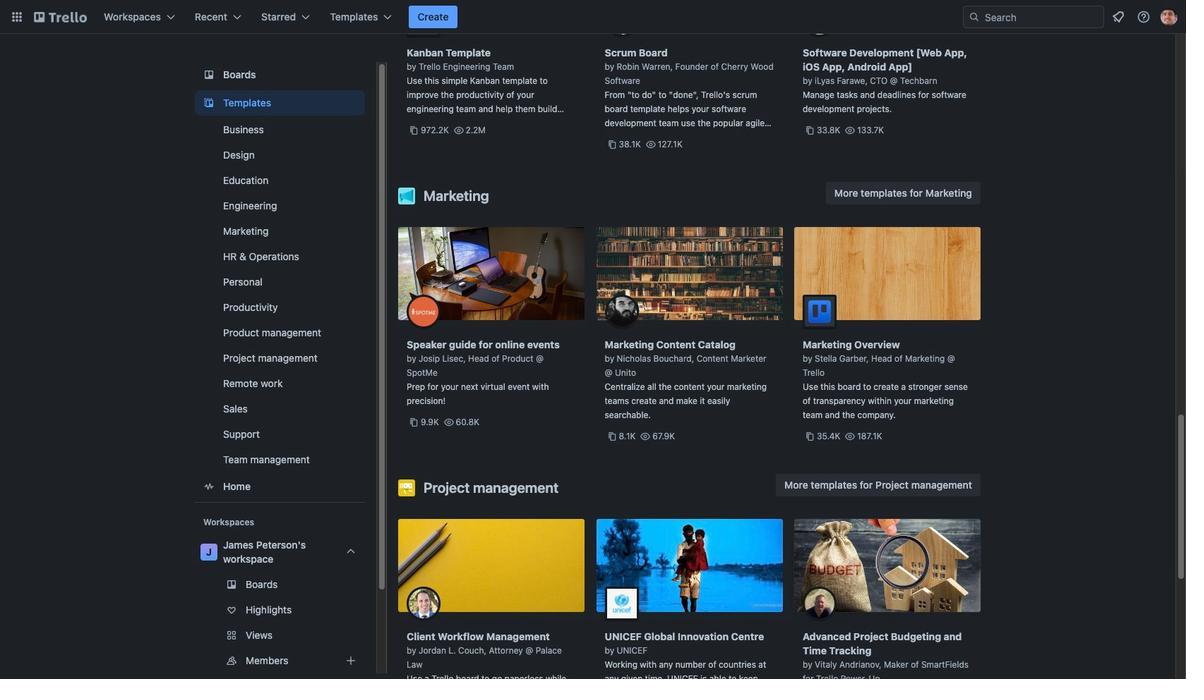 Task type: describe. For each thing, give the bounding box(es) containing it.
back to home image
[[34, 6, 87, 28]]

stella garber, head of marketing @ trello image
[[803, 295, 837, 329]]

board image
[[201, 66, 217, 83]]

trello engineering team image
[[407, 3, 441, 37]]

1 forward image from the top
[[362, 628, 379, 645]]

open information menu image
[[1137, 10, 1151, 24]]

primary element
[[0, 0, 1186, 34]]

add image
[[342, 653, 359, 670]]

unicef image
[[605, 587, 639, 621]]

Search field
[[963, 6, 1104, 28]]

template board image
[[201, 95, 217, 112]]

search image
[[969, 11, 980, 23]]



Task type: vqa. For each thing, say whether or not it's contained in the screenshot.
the leftmost add a card button
no



Task type: locate. For each thing, give the bounding box(es) containing it.
home image
[[201, 479, 217, 496]]

0 notifications image
[[1110, 8, 1127, 25]]

ilyas farawe, cto @ techbarn image
[[803, 3, 972, 37]]

project management icon image
[[398, 480, 415, 497]]

marketing icon image
[[398, 188, 415, 205]]

robin warren, founder of cherry wood software image
[[605, 3, 774, 37]]

josip lisec, head of product @ spotme image
[[407, 295, 441, 329]]

vitaly andrianov, maker of smartfields for trello power-up image
[[803, 587, 837, 621]]

james peterson (jamespeterson93) image
[[1161, 8, 1178, 25]]

0 vertical spatial forward image
[[362, 628, 379, 645]]

1 vertical spatial forward image
[[362, 653, 379, 670]]

switch to… image
[[10, 10, 24, 24]]

forward image
[[362, 628, 379, 645], [362, 653, 379, 670]]

jordan l. couch, attorney @ palace law image
[[407, 587, 441, 621]]

nicholas bouchard, content marketer @ unito image
[[605, 295, 639, 329]]

2 forward image from the top
[[362, 653, 379, 670]]



